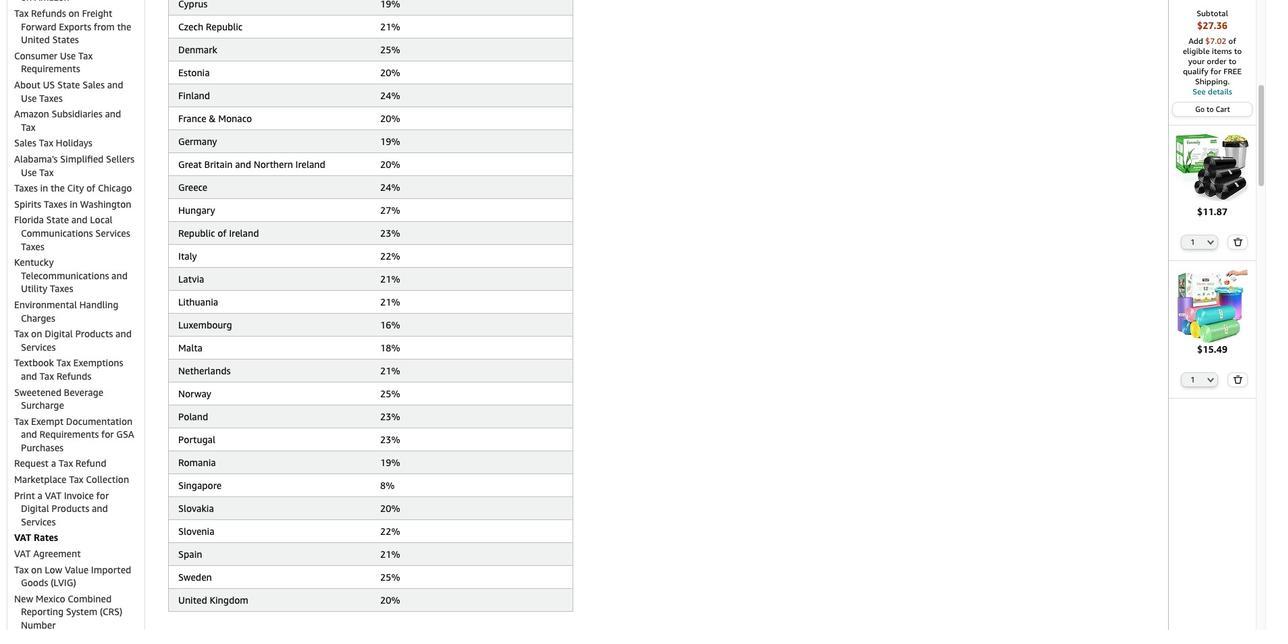 Task type: vqa. For each thing, say whether or not it's contained in the screenshot.
Netherlands's 21%
yes



Task type: describe. For each thing, give the bounding box(es) containing it.
and right subsidiaries
[[105, 108, 121, 120]]

florida state and local communications services taxes link
[[14, 214, 130, 252]]

charges
[[21, 312, 55, 324]]

freight
[[82, 7, 112, 19]]

1 horizontal spatial in
[[70, 198, 78, 210]]

goods
[[21, 578, 48, 589]]

great britain and northern ireland
[[178, 159, 325, 170]]

dropdown image for $11.87
[[1208, 239, 1214, 245]]

1 vertical spatial use
[[21, 92, 37, 104]]

1 vertical spatial united
[[178, 595, 207, 607]]

1 vertical spatial a
[[37, 490, 42, 502]]

handling
[[79, 299, 118, 311]]

france & monaco
[[178, 113, 252, 125]]

states
[[52, 34, 79, 45]]

sweetened
[[14, 387, 61, 398]]

1 vertical spatial the
[[51, 182, 65, 194]]

low
[[45, 564, 62, 576]]

united kingdom
[[178, 595, 248, 607]]

latvia
[[178, 274, 204, 285]]

sweden
[[178, 572, 212, 584]]

23% for portugal
[[380, 434, 400, 446]]

and down the spirits taxes in washington link
[[71, 214, 88, 226]]

24% for greece
[[380, 182, 400, 193]]

czech republic
[[178, 21, 243, 33]]

marketplace tax collection link
[[14, 474, 129, 486]]

tax down states
[[78, 50, 93, 61]]

romania
[[178, 457, 216, 469]]

kentucky
[[14, 257, 54, 268]]

(lvig)
[[51, 578, 76, 589]]

subsidiaries
[[52, 108, 103, 120]]

luxembourg
[[178, 320, 232, 331]]

of eligible items to your order to qualify for free shipping.
[[1183, 36, 1242, 86]]

france
[[178, 113, 206, 125]]

netherlands
[[178, 366, 231, 377]]

24% for finland
[[380, 90, 400, 102]]

britain
[[204, 159, 233, 170]]

spirits
[[14, 198, 41, 210]]

tax refunds on freight forward exports from the united states link
[[14, 7, 131, 45]]

qualify
[[1183, 66, 1209, 76]]

telecommunications
[[21, 270, 109, 281]]

norway
[[178, 389, 211, 400]]

0 vertical spatial the
[[117, 21, 131, 32]]

tax down charges
[[14, 328, 29, 340]]

1 horizontal spatial sales
[[82, 79, 105, 91]]

value
[[65, 564, 89, 576]]

your
[[1188, 56, 1205, 66]]

see
[[1193, 86, 1206, 97]]

0 vertical spatial state
[[57, 79, 80, 91]]

communications
[[21, 228, 93, 239]]

tax on digital products and services link
[[14, 328, 132, 353]]

20% for great britain and northern ireland
[[380, 159, 400, 170]]

$11.87
[[1197, 206, 1228, 217]]

simplified
[[60, 153, 104, 165]]

tax refunds on freight forward exports from the united states consumer use tax requirements about us state sales and use taxes amazon subsidiaries and tax sales tax holidays alabama's simplified sellers use tax taxes in the city of chicago spirits taxes in washington florida state and local communications services taxes kentucky telecommunications and utility taxes environmental handling charges tax on digital products and services textbook tax exemptions and tax refunds sweetened beverage surcharge tax exempt documentation and requirements for gsa purchases request a tax refund marketplace tax collection print a vat invoice for digital products and services vat rates vat agreement tax on low value imported goods (lvig) new mexico combined reporting system (crs) number
[[14, 7, 134, 631]]

order
[[1207, 56, 1227, 66]]

add $7.02
[[1189, 36, 1229, 46]]

eligible
[[1183, 46, 1210, 56]]

20% for slovakia
[[380, 503, 400, 515]]

20% for estonia
[[380, 67, 400, 79]]

tax down tax on digital products and services link
[[56, 357, 71, 369]]

portugal
[[178, 434, 215, 446]]

florida
[[14, 214, 44, 226]]

0 vertical spatial vat
[[45, 490, 61, 502]]

add
[[1189, 36, 1203, 46]]

18%
[[380, 343, 400, 354]]

and down invoice
[[92, 503, 108, 515]]

and up purchases
[[21, 429, 37, 440]]

1 vertical spatial republic
[[178, 228, 215, 239]]

of inside of eligible items to your order to qualify for free shipping.
[[1229, 36, 1236, 46]]

of inside tax refunds on freight forward exports from the united states consumer use tax requirements about us state sales and use taxes amazon subsidiaries and tax sales tax holidays alabama's simplified sellers use tax taxes in the city of chicago spirits taxes in washington florida state and local communications services taxes kentucky telecommunications and utility taxes environmental handling charges tax on digital products and services textbook tax exemptions and tax refunds sweetened beverage surcharge tax exempt documentation and requirements for gsa purchases request a tax refund marketplace tax collection print a vat invoice for digital products and services vat rates vat agreement tax on low value imported goods (lvig) new mexico combined reporting system (crs) number
[[86, 182, 95, 194]]

1 vertical spatial vat
[[14, 532, 31, 544]]

20% for france & monaco
[[380, 113, 400, 125]]

shipping.
[[1195, 76, 1230, 86]]

textbook
[[14, 357, 54, 369]]

0 vertical spatial use
[[60, 50, 76, 61]]

22% for slovenia
[[380, 526, 400, 538]]

27%
[[380, 205, 400, 216]]

go to cart link
[[1173, 103, 1252, 116]]

holidays
[[56, 137, 92, 149]]

alabama's
[[14, 153, 58, 165]]

forward
[[21, 21, 56, 32]]

tax on low value imported goods (lvig) link
[[14, 564, 131, 589]]

kingdom
[[210, 595, 248, 607]]

beverage
[[64, 387, 103, 398]]

germany
[[178, 136, 217, 147]]

21% for latvia
[[380, 274, 400, 285]]

0 vertical spatial refunds
[[31, 7, 66, 19]]

about us state sales and use taxes link
[[14, 79, 123, 104]]

1.2 gallon/330pcs strong trash bags colorful clear garbage bags by teivio, bathroom trash can bin liners, small plastic bags for home office kitchen, multicolor image
[[1175, 269, 1249, 343]]

chicago
[[98, 182, 132, 194]]

alabama's simplified sellers use tax link
[[14, 153, 134, 178]]

agreement
[[33, 548, 81, 560]]

0 vertical spatial in
[[40, 182, 48, 194]]

21% for spain
[[380, 549, 400, 561]]

amazon subsidiaries and tax link
[[14, 108, 121, 133]]

19% for romania
[[380, 457, 400, 469]]

2 vertical spatial services
[[21, 516, 56, 528]]

invoice
[[64, 490, 94, 502]]

22% for italy
[[380, 251, 400, 262]]

and down handling
[[115, 328, 132, 340]]

to right order
[[1229, 56, 1237, 66]]

kentucky telecommunications and utility taxes link
[[14, 257, 128, 295]]

italy
[[178, 251, 197, 262]]

slovakia
[[178, 503, 214, 515]]

25% for denmark
[[380, 44, 400, 56]]

number
[[21, 620, 56, 631]]

1 vertical spatial on
[[31, 328, 42, 340]]

tax up forward
[[14, 7, 29, 19]]

sellers
[[106, 153, 134, 165]]

environmental
[[14, 299, 77, 311]]

21% for czech republic
[[380, 21, 400, 33]]

tax up invoice
[[69, 474, 83, 486]]

imported
[[91, 564, 131, 576]]

16%
[[380, 320, 400, 331]]

tax left exempt
[[14, 416, 29, 427]]



Task type: locate. For each thing, give the bounding box(es) containing it.
use down states
[[60, 50, 76, 61]]

environmental handling charges link
[[14, 299, 118, 324]]

2 vertical spatial 23%
[[380, 434, 400, 446]]

1 vertical spatial for
[[101, 429, 114, 440]]

taxes in the city of chicago link
[[14, 182, 132, 194]]

0 vertical spatial sales
[[82, 79, 105, 91]]

products down invoice
[[52, 503, 89, 515]]

1 vertical spatial dropdown image
[[1208, 378, 1214, 383]]

gsa
[[116, 429, 134, 440]]

2 vertical spatial vat
[[14, 548, 31, 560]]

2 25% from the top
[[380, 389, 400, 400]]

taxes down taxes in the city of chicago link
[[44, 198, 67, 210]]

20% for united kingdom
[[380, 595, 400, 607]]

1 25% from the top
[[380, 44, 400, 56]]

czech
[[178, 21, 203, 33]]

0 vertical spatial ireland
[[295, 159, 325, 170]]

malta
[[178, 343, 203, 354]]

mexico
[[36, 593, 65, 605]]

hommaly 1.2 gallon 240 pcs small black trash bags, strong garbage bags, bathroom trash can bin liners unscented, mini plastic bags for office, waste basket liner, fit 3,4.5,6 liters, 0.5,0.8,1,1.2 gal image
[[1175, 131, 1249, 205]]

services up textbook
[[21, 342, 56, 353]]

0 horizontal spatial a
[[37, 490, 42, 502]]

0 horizontal spatial united
[[21, 34, 50, 45]]

vat up goods
[[14, 548, 31, 560]]

dropdown image left delete image at right top
[[1208, 239, 1214, 245]]

united down forward
[[21, 34, 50, 45]]

2 horizontal spatial of
[[1229, 36, 1236, 46]]

0 horizontal spatial sales
[[14, 137, 36, 149]]

dropdown image left delete icon at the right of the page
[[1208, 378, 1214, 383]]

vat agreement link
[[14, 548, 81, 560]]

0 horizontal spatial the
[[51, 182, 65, 194]]

0 vertical spatial digital
[[45, 328, 73, 340]]

1 vertical spatial products
[[52, 503, 89, 515]]

denmark
[[178, 44, 217, 56]]

1 vertical spatial in
[[70, 198, 78, 210]]

0 vertical spatial of
[[1229, 36, 1236, 46]]

on up goods
[[31, 564, 42, 576]]

0 vertical spatial dropdown image
[[1208, 239, 1214, 245]]

19% for germany
[[380, 136, 400, 147]]

taxes down us
[[39, 92, 63, 104]]

1 vertical spatial of
[[86, 182, 95, 194]]

sweetened beverage surcharge link
[[14, 387, 103, 411]]

1 horizontal spatial united
[[178, 595, 207, 607]]

refunds
[[31, 7, 66, 19], [56, 371, 91, 382]]

4 20% from the top
[[380, 503, 400, 515]]

0 vertical spatial products
[[75, 328, 113, 340]]

taxes
[[39, 92, 63, 104], [14, 182, 38, 194], [44, 198, 67, 210], [21, 241, 44, 252], [50, 283, 73, 295]]

1 left delete icon at the right of the page
[[1191, 376, 1195, 384]]

a down purchases
[[51, 458, 56, 470]]

local
[[90, 214, 112, 226]]

25% for sweden
[[380, 572, 400, 584]]

dropdown image
[[1208, 239, 1214, 245], [1208, 378, 1214, 383]]

digital down print
[[21, 503, 49, 515]]

estonia
[[178, 67, 210, 79]]

19%
[[380, 136, 400, 147], [380, 457, 400, 469]]

1 20% from the top
[[380, 67, 400, 79]]

consumer
[[14, 50, 57, 61]]

0 vertical spatial 25%
[[380, 44, 400, 56]]

and down textbook
[[21, 371, 37, 382]]

1 1 from the top
[[1191, 237, 1195, 246]]

republic down the hungary at the top left
[[178, 228, 215, 239]]

greece
[[178, 182, 207, 193]]

subtotal $27.36
[[1197, 8, 1228, 31]]

on down charges
[[31, 328, 42, 340]]

25%
[[380, 44, 400, 56], [380, 389, 400, 400], [380, 572, 400, 584]]

3 23% from the top
[[380, 434, 400, 446]]

state right us
[[57, 79, 80, 91]]

21% for lithuania
[[380, 297, 400, 308]]

vat left rates
[[14, 532, 31, 544]]

for down documentation on the left bottom
[[101, 429, 114, 440]]

3 25% from the top
[[380, 572, 400, 584]]

2 vertical spatial on
[[31, 564, 42, 576]]

a right print
[[37, 490, 42, 502]]

0 vertical spatial 22%
[[380, 251, 400, 262]]

for
[[1211, 66, 1221, 76], [101, 429, 114, 440], [96, 490, 109, 502]]

singapore
[[178, 480, 222, 492]]

the right the from
[[117, 21, 131, 32]]

22% down 8%
[[380, 526, 400, 538]]

services up rates
[[21, 516, 56, 528]]

and
[[107, 79, 123, 91], [105, 108, 121, 120], [235, 159, 251, 170], [71, 214, 88, 226], [111, 270, 128, 281], [115, 328, 132, 340], [21, 371, 37, 382], [21, 429, 37, 440], [92, 503, 108, 515]]

23% for poland
[[380, 412, 400, 423]]

4 21% from the top
[[380, 366, 400, 377]]

purchases
[[21, 442, 64, 454]]

1 23% from the top
[[380, 228, 400, 239]]

1 19% from the top
[[380, 136, 400, 147]]

collection
[[86, 474, 129, 486]]

system
[[66, 607, 97, 618]]

and down the from
[[107, 79, 123, 91]]

for down collection on the left bottom of page
[[96, 490, 109, 502]]

2 20% from the top
[[380, 113, 400, 125]]

city
[[67, 182, 84, 194]]

details
[[1208, 86, 1232, 97]]

0 vertical spatial on
[[68, 7, 80, 19]]

3 21% from the top
[[380, 297, 400, 308]]

exempt
[[31, 416, 64, 427]]

amazon
[[14, 108, 49, 120]]

2 vertical spatial 25%
[[380, 572, 400, 584]]

free
[[1224, 66, 1242, 76]]

sales up subsidiaries
[[82, 79, 105, 91]]

0 horizontal spatial ireland
[[229, 228, 259, 239]]

tax exempt documentation and requirements for gsa purchases link
[[14, 416, 134, 454]]

2 dropdown image from the top
[[1208, 378, 1214, 383]]

1 vertical spatial 24%
[[380, 182, 400, 193]]

united inside tax refunds on freight forward exports from the united states consumer use tax requirements about us state sales and use taxes amazon subsidiaries and tax sales tax holidays alabama's simplified sellers use tax taxes in the city of chicago spirits taxes in washington florida state and local communications services taxes kentucky telecommunications and utility taxes environmental handling charges tax on digital products and services textbook tax exemptions and tax refunds sweetened beverage surcharge tax exempt documentation and requirements for gsa purchases request a tax refund marketplace tax collection print a vat invoice for digital products and services vat rates vat agreement tax on low value imported goods (lvig) new mexico combined reporting system (crs) number
[[21, 34, 50, 45]]

for inside of eligible items to your order to qualify for free shipping.
[[1211, 66, 1221, 76]]

1 vertical spatial 25%
[[380, 389, 400, 400]]

5 20% from the top
[[380, 595, 400, 607]]

spirits taxes in washington link
[[14, 198, 131, 210]]

tax up the 'sweetened'
[[40, 371, 54, 382]]

requirements up us
[[21, 63, 80, 75]]

use down alabama's
[[21, 167, 37, 178]]

taxes up spirits
[[14, 182, 38, 194]]

$15.49
[[1197, 344, 1228, 355]]

1 vertical spatial 1
[[1191, 376, 1195, 384]]

the left city
[[51, 182, 65, 194]]

united down the sweden
[[178, 595, 207, 607]]

refunds up forward
[[31, 7, 66, 19]]

0 vertical spatial 19%
[[380, 136, 400, 147]]

sales tax holidays link
[[14, 137, 92, 149]]

to right items
[[1234, 46, 1242, 56]]

0 vertical spatial requirements
[[21, 63, 80, 75]]

dropdown image for $15.49
[[1208, 378, 1214, 383]]

use
[[60, 50, 76, 61], [21, 92, 37, 104], [21, 167, 37, 178]]

1 24% from the top
[[380, 90, 400, 102]]

1 22% from the top
[[380, 251, 400, 262]]

requirements down exempt
[[40, 429, 99, 440]]

taxes down the "telecommunications"
[[50, 283, 73, 295]]

1 vertical spatial state
[[46, 214, 69, 226]]

$27.36
[[1197, 20, 1228, 31]]

delete image
[[1233, 376, 1243, 384]]

consumer use tax requirements link
[[14, 50, 93, 75]]

marketplace
[[14, 474, 67, 486]]

to right go
[[1207, 105, 1214, 113]]

a
[[51, 458, 56, 470], [37, 490, 42, 502]]

2 19% from the top
[[380, 457, 400, 469]]

0 vertical spatial 1
[[1191, 237, 1195, 246]]

2 vertical spatial use
[[21, 167, 37, 178]]

utility
[[21, 283, 47, 295]]

&
[[209, 113, 216, 125]]

21% for netherlands
[[380, 366, 400, 377]]

digital down environmental handling charges link
[[45, 328, 73, 340]]

1 for $11.87
[[1191, 237, 1195, 246]]

lithuania
[[178, 297, 218, 308]]

2 21% from the top
[[380, 274, 400, 285]]

go to cart
[[1195, 105, 1230, 113]]

0 horizontal spatial of
[[86, 182, 95, 194]]

refund
[[75, 458, 106, 470]]

2 23% from the top
[[380, 412, 400, 423]]

exports
[[59, 21, 91, 32]]

1 horizontal spatial ireland
[[295, 159, 325, 170]]

refunds up the beverage
[[56, 371, 91, 382]]

24%
[[380, 90, 400, 102], [380, 182, 400, 193]]

1 horizontal spatial a
[[51, 458, 56, 470]]

1 horizontal spatial of
[[218, 228, 227, 239]]

products
[[75, 328, 113, 340], [52, 503, 89, 515]]

documentation
[[66, 416, 133, 427]]

and right britain
[[235, 159, 251, 170]]

2 1 from the top
[[1191, 376, 1195, 384]]

ireland
[[295, 159, 325, 170], [229, 228, 259, 239]]

go
[[1195, 105, 1205, 113]]

tax up goods
[[14, 564, 29, 576]]

1 vertical spatial sales
[[14, 137, 36, 149]]

1 vertical spatial digital
[[21, 503, 49, 515]]

new mexico combined reporting system (crs) number link
[[14, 593, 123, 631]]

exemptions
[[73, 357, 123, 369]]

spain
[[178, 549, 202, 561]]

21%
[[380, 21, 400, 33], [380, 274, 400, 285], [380, 297, 400, 308], [380, 366, 400, 377], [380, 549, 400, 561]]

washington
[[80, 198, 131, 210]]

sales up alabama's
[[14, 137, 36, 149]]

united
[[21, 34, 50, 45], [178, 595, 207, 607]]

0 vertical spatial 24%
[[380, 90, 400, 102]]

(crs)
[[100, 607, 123, 618]]

None submit
[[1228, 235, 1247, 249], [1228, 374, 1247, 387], [1228, 235, 1247, 249], [1228, 374, 1247, 387]]

22% down 27%
[[380, 251, 400, 262]]

2 vertical spatial for
[[96, 490, 109, 502]]

1 vertical spatial 23%
[[380, 412, 400, 423]]

see details link
[[1176, 86, 1249, 97]]

finland
[[178, 90, 210, 102]]

tax down "amazon"
[[21, 121, 35, 133]]

0 vertical spatial services
[[95, 228, 130, 239]]

1 for $15.49
[[1191, 376, 1195, 384]]

northern
[[254, 159, 293, 170]]

in down taxes in the city of chicago link
[[70, 198, 78, 210]]

for left the free
[[1211, 66, 1221, 76]]

poland
[[178, 412, 208, 423]]

taxes up kentucky at the top left of page
[[21, 241, 44, 252]]

tax down alabama's
[[39, 167, 54, 178]]

1 dropdown image from the top
[[1208, 239, 1214, 245]]

new
[[14, 593, 33, 605]]

0 vertical spatial a
[[51, 458, 56, 470]]

on
[[68, 7, 80, 19], [31, 328, 42, 340], [31, 564, 42, 576]]

5 21% from the top
[[380, 549, 400, 561]]

1 vertical spatial services
[[21, 342, 56, 353]]

0 vertical spatial republic
[[206, 21, 243, 33]]

the
[[117, 21, 131, 32], [51, 182, 65, 194]]

0 vertical spatial 23%
[[380, 228, 400, 239]]

hungary
[[178, 205, 215, 216]]

tax up marketplace tax collection link
[[59, 458, 73, 470]]

1 horizontal spatial the
[[117, 21, 131, 32]]

tax up alabama's
[[39, 137, 53, 149]]

products up exemptions
[[75, 328, 113, 340]]

request
[[14, 458, 49, 470]]

and up handling
[[111, 270, 128, 281]]

0 horizontal spatial in
[[40, 182, 48, 194]]

0 vertical spatial united
[[21, 34, 50, 45]]

1 vertical spatial refunds
[[56, 371, 91, 382]]

items
[[1212, 46, 1232, 56]]

2 24% from the top
[[380, 182, 400, 193]]

1 vertical spatial requirements
[[40, 429, 99, 440]]

1 vertical spatial 19%
[[380, 457, 400, 469]]

0 vertical spatial for
[[1211, 66, 1221, 76]]

use down about
[[21, 92, 37, 104]]

vat down marketplace
[[45, 490, 61, 502]]

services down local
[[95, 228, 130, 239]]

3 20% from the top
[[380, 159, 400, 170]]

2 vertical spatial of
[[218, 228, 227, 239]]

25% for norway
[[380, 389, 400, 400]]

republic right the czech
[[206, 21, 243, 33]]

1 vertical spatial ireland
[[229, 228, 259, 239]]

great
[[178, 159, 202, 170]]

1 vertical spatial 22%
[[380, 526, 400, 538]]

23% for republic of ireland
[[380, 228, 400, 239]]

subtotal
[[1197, 8, 1228, 18]]

2 22% from the top
[[380, 526, 400, 538]]

on up exports
[[68, 7, 80, 19]]

republic of ireland
[[178, 228, 259, 239]]

1 left delete image at right top
[[1191, 237, 1195, 246]]

print a vat invoice for digital products and services link
[[14, 490, 109, 528]]

1
[[1191, 237, 1195, 246], [1191, 376, 1195, 384]]

1 21% from the top
[[380, 21, 400, 33]]

delete image
[[1233, 237, 1243, 246]]

in up spirits
[[40, 182, 48, 194]]

state up 'communications'
[[46, 214, 69, 226]]

22%
[[380, 251, 400, 262], [380, 526, 400, 538]]

surcharge
[[21, 400, 64, 411]]



